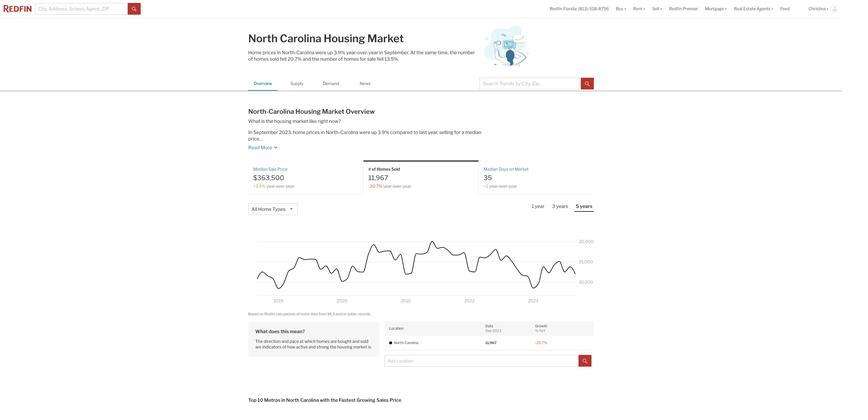Task type: locate. For each thing, give the bounding box(es) containing it.
read
[[248, 145, 260, 151]]

how
[[287, 345, 295, 350]]

1 horizontal spatial were
[[360, 130, 371, 136]]

market right days
[[515, 167, 529, 172]]

0 horizontal spatial up
[[328, 50, 333, 56]]

6 ▾ from the left
[[827, 6, 829, 11]]

0 horizontal spatial -
[[369, 184, 370, 189]]

demand link
[[317, 77, 346, 90]]

at
[[411, 50, 416, 56]]

1 vertical spatial market
[[322, 108, 345, 116]]

1 horizontal spatial redfin
[[550, 6, 563, 11]]

11,967 down homes
[[369, 174, 389, 182]]

calculations
[[276, 312, 296, 317]]

▾ right mortgage
[[726, 6, 728, 11]]

1 horizontal spatial housing
[[324, 32, 366, 45]]

5 ▾ from the left
[[772, 6, 774, 11]]

1 years from the left
[[557, 204, 569, 210]]

median inside median days on market 35 +2 year-over-year
[[484, 167, 498, 172]]

1 horizontal spatial are
[[331, 339, 337, 344]]

- inside # of homes sold 11,967 -20.7% year-over-year
[[369, 184, 370, 189]]

buy ▾ button
[[617, 0, 627, 18]]

1 vertical spatial up
[[372, 130, 377, 136]]

1 vertical spatial sold
[[361, 339, 369, 344]]

sell ▾ button
[[653, 0, 663, 18]]

and up "how"
[[282, 339, 289, 344]]

20.7% up supply link
[[288, 56, 302, 62]]

1 vertical spatial overview
[[346, 108, 375, 116]]

0 vertical spatial on
[[510, 167, 514, 172]]

0 horizontal spatial market
[[322, 108, 345, 116]]

1 vertical spatial what
[[256, 329, 268, 335]]

carolina inside the 'in september 2023, home prices in north-carolina were up 3.9% compared to last year, selling for a median price'
[[341, 130, 359, 136]]

up inside the 'in september 2023, home prices in north-carolina were up 3.9% compared to last year, selling for a median price'
[[372, 130, 377, 136]]

0 vertical spatial sold
[[270, 56, 279, 62]]

1 horizontal spatial in
[[321, 130, 325, 136]]

were
[[316, 50, 327, 56], [360, 130, 371, 136]]

0 vertical spatial home
[[293, 130, 306, 136]]

+3.9%
[[253, 184, 266, 189]]

1 vertical spatial 3.9%
[[378, 130, 390, 136]]

prices down like
[[307, 130, 320, 136]]

1 vertical spatial prices
[[307, 130, 320, 136]]

13.5%.
[[385, 56, 400, 62]]

0 horizontal spatial 11,967
[[369, 174, 389, 182]]

sold
[[392, 167, 400, 172]]

median up $363,500
[[253, 167, 268, 172]]

0 vertical spatial submit search image
[[132, 7, 137, 11]]

housing down bought
[[338, 345, 353, 350]]

▾ for sell ▾
[[661, 6, 663, 11]]

over- down days
[[499, 184, 509, 189]]

3.9% inside the 'in september 2023, home prices in north-carolina were up 3.9% compared to last year, selling for a median price'
[[378, 130, 390, 136]]

0 horizontal spatial redfin
[[265, 312, 275, 317]]

2 horizontal spatial market
[[515, 167, 529, 172]]

0 vertical spatial home
[[248, 50, 262, 56]]

price
[[278, 167, 288, 172]]

housing up the home prices in north-carolina were up 3.9% year-over-year in september. at the same time, the number of homes sold fell 20.7% and the number of homes for sale fell 13.5%.
[[324, 32, 366, 45]]

3.9% inside the home prices in north-carolina were up 3.9% year-over-year in september. at the same time, the number of homes sold fell 20.7% and the number of homes for sale fell 13.5%.
[[334, 50, 346, 56]]

0 vertical spatial 11,967
[[369, 174, 389, 182]]

2 years from the left
[[580, 204, 593, 210]]

what for what is the housing market like right now?
[[248, 119, 261, 124]]

▾ right rent
[[644, 6, 646, 11]]

0 horizontal spatial housing
[[274, 119, 292, 124]]

up down north carolina housing market
[[328, 50, 333, 56]]

rent ▾ button
[[630, 0, 649, 18]]

rent
[[634, 6, 643, 11]]

0 vertical spatial market
[[368, 32, 404, 45]]

1 horizontal spatial prices
[[307, 130, 320, 136]]

1 year
[[532, 204, 545, 210]]

in down north
[[277, 50, 281, 56]]

right
[[318, 119, 328, 124]]

home right the all
[[258, 207, 272, 213]]

-20.7%
[[536, 341, 548, 346]]

of left "how"
[[282, 345, 286, 350]]

premier
[[683, 6, 699, 11]]

0 vertical spatial overview
[[254, 81, 272, 86]]

1 vertical spatial number
[[321, 56, 338, 62]]

1 vertical spatial home
[[301, 312, 310, 317]]

were inside the 'in september 2023, home prices in north-carolina were up 3.9% compared to last year, selling for a median price'
[[360, 130, 371, 136]]

1 horizontal spatial market
[[354, 345, 367, 350]]

years right '3'
[[557, 204, 569, 210]]

1 horizontal spatial 3.9%
[[378, 130, 390, 136]]

sale
[[367, 56, 376, 62]]

0 horizontal spatial overview
[[254, 81, 272, 86]]

0 horizontal spatial median
[[253, 167, 268, 172]]

1 vertical spatial are
[[256, 345, 262, 350]]

market left is.
[[354, 345, 367, 350]]

yoy
[[540, 329, 546, 334]]

does
[[269, 329, 280, 335]]

median sale price $363,500 +3.9% year-over-year
[[253, 167, 295, 189]]

years right 5
[[580, 204, 593, 210]]

fell
[[280, 56, 287, 62], [377, 56, 384, 62]]

▾ for mortgage ▾
[[726, 6, 728, 11]]

2 vertical spatial market
[[515, 167, 529, 172]]

1 horizontal spatial sold
[[361, 339, 369, 344]]

11,967
[[369, 174, 389, 182], [486, 341, 497, 346]]

and
[[303, 56, 311, 62], [282, 339, 289, 344], [353, 339, 360, 344], [309, 345, 316, 350]]

prices inside the home prices in north-carolina were up 3.9% year-over-year in september. at the same time, the number of homes sold fell 20.7% and the number of homes for sale fell 13.5%.
[[263, 50, 276, 56]]

on right days
[[510, 167, 514, 172]]

homes up strong in the left bottom of the page
[[317, 339, 330, 344]]

1
[[532, 204, 534, 210]]

0 vertical spatial housing
[[274, 119, 292, 124]]

the down north carolina housing market
[[312, 56, 320, 62]]

3.9% left compared
[[378, 130, 390, 136]]

redfin
[[550, 6, 563, 11], [670, 6, 682, 11], [265, 312, 275, 317]]

sold up is.
[[361, 339, 369, 344]]

were down north carolina housing market
[[316, 50, 327, 56]]

0 vertical spatial 20.7%
[[288, 56, 302, 62]]

sale
[[269, 167, 277, 172]]

all home types
[[252, 207, 286, 213]]

market inside median days on market 35 +2 year-over-year
[[515, 167, 529, 172]]

fell up supply link
[[280, 56, 287, 62]]

0 vertical spatial up
[[328, 50, 333, 56]]

for left sale at the top of the page
[[360, 56, 366, 62]]

1 vertical spatial were
[[360, 130, 371, 136]]

0 horizontal spatial 20.7%
[[288, 56, 302, 62]]

2 horizontal spatial 20.7%
[[537, 341, 548, 346]]

market up now?
[[322, 108, 345, 116]]

1 horizontal spatial on
[[510, 167, 514, 172]]

3.9% down north carolina housing market
[[334, 50, 346, 56]]

years inside 3 years button
[[557, 204, 569, 210]]

up up read more link
[[372, 130, 377, 136]]

sold inside the home prices in north-carolina were up 3.9% year-over-year in september. at the same time, the number of homes sold fell 20.7% and the number of homes for sale fell 13.5%.
[[270, 56, 279, 62]]

1 vertical spatial on
[[260, 312, 264, 317]]

carolina for north-carolina housing market overview
[[269, 108, 294, 116]]

housing for north
[[324, 32, 366, 45]]

1 horizontal spatial for
[[455, 130, 461, 136]]

over- down sold on the top of page
[[393, 184, 403, 189]]

5 years button
[[575, 204, 594, 212]]

20.7% inside # of homes sold 11,967 -20.7% year-over-year
[[370, 184, 383, 189]]

0 horizontal spatial on
[[260, 312, 264, 317]]

0 horizontal spatial prices
[[263, 50, 276, 56]]

median
[[253, 167, 268, 172], [484, 167, 498, 172]]

year-
[[347, 50, 358, 56], [267, 184, 276, 189], [384, 184, 393, 189], [490, 184, 499, 189]]

0 horizontal spatial sold
[[270, 56, 279, 62]]

homes
[[377, 167, 391, 172]]

redfin left premier
[[670, 6, 682, 11]]

year inside # of homes sold 11,967 -20.7% year-over-year
[[403, 184, 412, 189]]

home inside the 'in september 2023, home prices in north-carolina were up 3.9% compared to last year, selling for a median price'
[[293, 130, 306, 136]]

1 horizontal spatial housing
[[338, 345, 353, 350]]

number down north carolina housing market
[[321, 56, 338, 62]]

1 horizontal spatial -
[[536, 341, 537, 346]]

over- inside the home prices in north-carolina were up 3.9% year-over-year in september. at the same time, the number of homes sold fell 20.7% and the number of homes for sale fell 13.5%.
[[358, 50, 369, 56]]

years inside 5 years 'button'
[[580, 204, 593, 210]]

0 horizontal spatial housing
[[296, 108, 321, 116]]

market for median days on market 35 +2 year-over-year
[[515, 167, 529, 172]]

2 median from the left
[[484, 167, 498, 172]]

carolina inside the home prices in north-carolina were up 3.9% year-over-year in september. at the same time, the number of homes sold fell 20.7% and the number of homes for sale fell 13.5%.
[[297, 50, 315, 56]]

redfin for redfin florida: (813)-518-8756
[[550, 6, 563, 11]]

over- down $363,500
[[276, 184, 286, 189]]

home down "what is the housing market like right now?"
[[293, 130, 306, 136]]

and up supply link
[[303, 56, 311, 62]]

submit search image
[[132, 7, 137, 11], [583, 359, 588, 364]]

compared
[[391, 130, 413, 136]]

11,967 down the sep
[[486, 341, 497, 346]]

year- inside median days on market 35 +2 year-over-year
[[490, 184, 499, 189]]

of down north carolina housing market
[[339, 56, 343, 62]]

median inside median sale price $363,500 +3.9% year-over-year
[[253, 167, 268, 172]]

housing
[[274, 119, 292, 124], [338, 345, 353, 350]]

home down north
[[248, 50, 262, 56]]

homes left sale at the top of the page
[[344, 56, 359, 62]]

of inside # of homes sold 11,967 -20.7% year-over-year
[[372, 167, 376, 172]]

public
[[348, 312, 357, 317]]

what up the
[[256, 329, 268, 335]]

sell ▾ button
[[649, 0, 666, 18]]

more
[[261, 145, 272, 151]]

1 horizontal spatial market
[[368, 32, 404, 45]]

1 horizontal spatial fell
[[377, 56, 384, 62]]

florida:
[[564, 6, 578, 11]]

+2
[[484, 184, 489, 189]]

in down right
[[321, 130, 325, 136]]

redfin left calculations
[[265, 312, 275, 317]]

2 ▾ from the left
[[644, 6, 646, 11]]

of right calculations
[[297, 312, 300, 317]]

1 horizontal spatial 20.7%
[[370, 184, 383, 189]]

2 horizontal spatial redfin
[[670, 6, 682, 11]]

days
[[499, 167, 509, 172]]

on inside median days on market 35 +2 year-over-year
[[510, 167, 514, 172]]

housing up 2023,
[[274, 119, 292, 124]]

0 vertical spatial what
[[248, 119, 261, 124]]

home
[[248, 50, 262, 56], [258, 207, 272, 213]]

▾ right sell
[[661, 6, 663, 11]]

home left data at bottom
[[301, 312, 310, 317]]

north
[[248, 32, 278, 45]]

20.7%
[[288, 56, 302, 62], [370, 184, 383, 189], [537, 341, 548, 346]]

2 horizontal spatial homes
[[344, 56, 359, 62]]

over-
[[358, 50, 369, 56], [276, 184, 286, 189], [393, 184, 403, 189], [499, 184, 509, 189]]

sold down north
[[270, 56, 279, 62]]

1 horizontal spatial years
[[580, 204, 593, 210]]

the right strong in the left bottom of the page
[[330, 345, 337, 350]]

1 vertical spatial housing
[[296, 108, 321, 116]]

1 ▾ from the left
[[625, 6, 627, 11]]

1 vertical spatial market
[[354, 345, 367, 350]]

- down #
[[369, 184, 370, 189]]

1 horizontal spatial 11,967
[[486, 341, 497, 346]]

20.7% down #
[[370, 184, 383, 189]]

0 horizontal spatial fell
[[280, 56, 287, 62]]

the right at
[[417, 50, 424, 56]]

…
[[260, 136, 263, 142]]

market left like
[[293, 119, 309, 124]]

number right time,
[[458, 50, 475, 56]]

carolina
[[280, 32, 322, 45], [297, 50, 315, 56], [269, 108, 294, 116], [341, 130, 359, 136], [405, 341, 419, 346]]

in left september.
[[380, 50, 383, 56]]

based
[[248, 312, 259, 317]]

▾ right christina
[[827, 6, 829, 11]]

1 median from the left
[[253, 167, 268, 172]]

of inside the direction and pace at which homes are bought and sold are indicators of how active and strong the housing market is.
[[282, 345, 286, 350]]

4 ▾ from the left
[[726, 6, 728, 11]]

0 vertical spatial for
[[360, 56, 366, 62]]

housing inside the direction and pace at which homes are bought and sold are indicators of how active and strong the housing market is.
[[338, 345, 353, 350]]

0 vertical spatial were
[[316, 50, 327, 56]]

of right #
[[372, 167, 376, 172]]

were up read more link
[[360, 130, 371, 136]]

median for 35
[[484, 167, 498, 172]]

0 vertical spatial prices
[[263, 50, 276, 56]]

carolina for north carolina housing market
[[280, 32, 322, 45]]

housing
[[324, 32, 366, 45], [296, 108, 321, 116]]

Search Trends by City, Zip... search field
[[480, 78, 581, 90]]

1 vertical spatial 20.7%
[[370, 184, 383, 189]]

0 vertical spatial 3.9%
[[334, 50, 346, 56]]

0 vertical spatial -
[[369, 184, 370, 189]]

0 horizontal spatial were
[[316, 50, 327, 56]]

are down the
[[256, 345, 262, 350]]

0 horizontal spatial years
[[557, 204, 569, 210]]

2 horizontal spatial in
[[380, 50, 383, 56]]

north-
[[282, 50, 297, 56], [248, 108, 269, 116], [326, 130, 341, 136], [394, 341, 405, 346]]

0 vertical spatial market
[[293, 119, 309, 124]]

1 vertical spatial housing
[[338, 345, 353, 350]]

1 vertical spatial home
[[258, 207, 272, 213]]

3 ▾ from the left
[[661, 6, 663, 11]]

for inside the home prices in north-carolina were up 3.9% year-over-year in september. at the same time, the number of homes sold fell 20.7% and the number of homes for sale fell 13.5%.
[[360, 56, 366, 62]]

like
[[310, 119, 317, 124]]

0 vertical spatial number
[[458, 50, 475, 56]]

0 horizontal spatial submit search image
[[132, 7, 137, 11]]

prices inside the 'in september 2023, home prices in north-carolina were up 3.9% compared to last year, selling for a median price'
[[307, 130, 320, 136]]

over- up sale at the top of the page
[[358, 50, 369, 56]]

1 vertical spatial submit search image
[[583, 359, 588, 364]]

homes down north
[[254, 56, 269, 62]]

news
[[360, 81, 371, 86]]

redfin for redfin premier
[[670, 6, 682, 11]]

market up september.
[[368, 32, 404, 45]]

fell right sale at the top of the page
[[377, 56, 384, 62]]

11,967 inside # of homes sold 11,967 -20.7% year-over-year
[[369, 174, 389, 182]]

1 horizontal spatial up
[[372, 130, 377, 136]]

in
[[277, 50, 281, 56], [380, 50, 383, 56], [321, 130, 325, 136]]

8756
[[599, 6, 610, 11]]

- down %
[[536, 341, 537, 346]]

mortgage ▾
[[706, 6, 728, 11]]

1 horizontal spatial median
[[484, 167, 498, 172]]

sold inside the direction and pace at which homes are bought and sold are indicators of how active and strong the housing market is.
[[361, 339, 369, 344]]

1 horizontal spatial submit search image
[[583, 359, 588, 364]]

year- inside median sale price $363,500 +3.9% year-over-year
[[267, 184, 276, 189]]

▾ right buy
[[625, 6, 627, 11]]

0 vertical spatial housing
[[324, 32, 366, 45]]

from
[[319, 312, 327, 317]]

prices down north
[[263, 50, 276, 56]]

1 vertical spatial -
[[536, 341, 537, 346]]

1 horizontal spatial homes
[[317, 339, 330, 344]]

pace
[[290, 339, 299, 344]]

sell ▾
[[653, 6, 663, 11]]

what for what does this mean?
[[256, 329, 268, 335]]

and inside the home prices in north-carolina were up 3.9% year-over-year in september. at the same time, the number of homes sold fell 20.7% and the number of homes for sale fell 13.5%.
[[303, 56, 311, 62]]

redfin inside button
[[670, 6, 682, 11]]

20.7% down yoy
[[537, 341, 548, 346]]

0 horizontal spatial 3.9%
[[334, 50, 346, 56]]

in inside the 'in september 2023, home prices in north-carolina were up 3.9% compared to last year, selling for a median price'
[[321, 130, 325, 136]]

redfin left florida:
[[550, 6, 563, 11]]

agents
[[757, 6, 771, 11]]

▾ right agents
[[772, 6, 774, 11]]

what left is
[[248, 119, 261, 124]]

for left "a"
[[455, 130, 461, 136]]

to
[[414, 130, 418, 136]]

0 horizontal spatial for
[[360, 56, 366, 62]]

in
[[248, 130, 253, 136]]

on right based
[[260, 312, 264, 317]]

0 horizontal spatial homes
[[254, 56, 269, 62]]

housing up like
[[296, 108, 321, 116]]

-
[[369, 184, 370, 189], [536, 341, 537, 346]]

for inside the 'in september 2023, home prices in north-carolina were up 3.9% compared to last year, selling for a median price'
[[455, 130, 461, 136]]

real estate agents ▾
[[735, 6, 774, 11]]

1 vertical spatial for
[[455, 130, 461, 136]]

years for 5 years
[[580, 204, 593, 210]]

median up 35
[[484, 167, 498, 172]]

0 horizontal spatial market
[[293, 119, 309, 124]]

are left bought
[[331, 339, 337, 344]]

20.7% inside the home prices in north-carolina were up 3.9% year-over-year in september. at the same time, the number of homes sold fell 20.7% and the number of homes for sale fell 13.5%.
[[288, 56, 302, 62]]

0 vertical spatial are
[[331, 339, 337, 344]]

market
[[293, 119, 309, 124], [354, 345, 367, 350]]

at
[[300, 339, 304, 344]]

2023,
[[279, 130, 292, 136]]



Task type: vqa. For each thing, say whether or not it's contained in the screenshot.
the bottommost Playa
no



Task type: describe. For each thing, give the bounding box(es) containing it.
carolina for north-carolina
[[405, 341, 419, 346]]

the direction and pace at which homes are bought and sold are indicators of how active and strong the housing market is.
[[256, 339, 372, 350]]

north- inside the 'in september 2023, home prices in north-carolina were up 3.9% compared to last year, selling for a median price'
[[326, 130, 341, 136]]

year,
[[428, 130, 439, 136]]

market for north carolina housing market
[[368, 32, 404, 45]]

a
[[462, 130, 465, 136]]

real
[[735, 6, 743, 11]]

median for $363,500
[[253, 167, 268, 172]]

3
[[553, 204, 556, 210]]

years for 3 years
[[557, 204, 569, 210]]

▾ for buy ▾
[[625, 6, 627, 11]]

▾ for rent ▾
[[644, 6, 646, 11]]

0 horizontal spatial number
[[321, 56, 338, 62]]

mean?
[[290, 329, 305, 335]]

0 horizontal spatial are
[[256, 345, 262, 350]]

2 vertical spatial 20.7%
[[537, 341, 548, 346]]

overview link
[[248, 77, 278, 90]]

3 years
[[553, 204, 569, 210]]

median days on market 35 +2 year-over-year
[[484, 167, 529, 189]]

mortgage ▾ button
[[706, 0, 728, 18]]

types
[[273, 207, 286, 213]]

real estate agents ▾ button
[[731, 0, 778, 18]]

home prices in north-carolina were up 3.9% year-over-year in september. at the same time, the number of homes sold fell 20.7% and the number of homes for sale fell 13.5%.
[[248, 50, 475, 62]]

north- inside the home prices in north-carolina were up 3.9% year-over-year in september. at the same time, the number of homes sold fell 20.7% and the number of homes for sale fell 13.5%.
[[282, 50, 297, 56]]

mortgage ▾ button
[[702, 0, 731, 18]]

▾ for christina ▾
[[827, 6, 829, 11]]

3 years button
[[551, 204, 570, 212]]

year inside 1 year button
[[535, 204, 545, 210]]

1 horizontal spatial number
[[458, 50, 475, 56]]

were inside the home prices in north-carolina were up 3.9% year-over-year in september. at the same time, the number of homes sold fell 20.7% and the number of homes for sale fell 13.5%.
[[316, 50, 327, 56]]

buy
[[617, 6, 624, 11]]

5 years
[[576, 204, 593, 210]]

Add Location search field
[[385, 356, 579, 367]]

rent ▾
[[634, 6, 646, 11]]

north carolina housing market
[[248, 32, 404, 45]]

homes inside the direction and pace at which homes are bought and sold are indicators of how active and strong the housing market is.
[[317, 339, 330, 344]]

location
[[390, 327, 404, 331]]

same
[[425, 50, 437, 56]]

mortgage
[[706, 6, 725, 11]]

(813)-
[[579, 6, 590, 11]]

%
[[536, 329, 539, 334]]

the right time,
[[450, 50, 457, 56]]

submit search image
[[586, 82, 590, 86]]

bought
[[338, 339, 352, 344]]

the right is
[[266, 119, 273, 124]]

market inside the direction and pace at which homes are bought and sold are indicators of how active and strong the housing market is.
[[354, 345, 367, 350]]

0 horizontal spatial in
[[277, 50, 281, 56]]

christina
[[809, 6, 827, 11]]

buy ▾
[[617, 6, 627, 11]]

data
[[486, 324, 494, 329]]

over- inside median sale price $363,500 +3.9% year-over-year
[[276, 184, 286, 189]]

over- inside median days on market 35 +2 year-over-year
[[499, 184, 509, 189]]

is
[[262, 119, 265, 124]]

the
[[256, 339, 263, 344]]

year inside median days on market 35 +2 year-over-year
[[509, 184, 518, 189]]

time,
[[438, 50, 449, 56]]

rent ▾ button
[[634, 0, 646, 18]]

up inside the home prices in north-carolina were up 3.9% year-over-year in september. at the same time, the number of homes sold fell 20.7% and the number of homes for sale fell 13.5%.
[[328, 50, 333, 56]]

mls
[[328, 312, 335, 317]]

data
[[311, 312, 318, 317]]

year- inside the home prices in north-carolina were up 3.9% year-over-year in september. at the same time, the number of homes sold fell 20.7% and the number of homes for sale fell 13.5%.
[[347, 50, 358, 56]]

of down north
[[248, 56, 253, 62]]

september.
[[384, 50, 410, 56]]

year- inside # of homes sold 11,967 -20.7% year-over-year
[[384, 184, 393, 189]]

35
[[484, 174, 492, 182]]

selling
[[440, 130, 454, 136]]

christina ▾
[[809, 6, 829, 11]]

518-
[[590, 6, 599, 11]]

2 fell from the left
[[377, 56, 384, 62]]

$363,500
[[253, 174, 284, 182]]

data sep 2023
[[486, 324, 502, 334]]

active
[[296, 345, 308, 350]]

all
[[252, 207, 257, 213]]

year inside median sale price $363,500 +3.9% year-over-year
[[286, 184, 295, 189]]

is.
[[368, 345, 372, 350]]

overview inside overview link
[[254, 81, 272, 86]]

what does this mean?
[[256, 329, 305, 335]]

over- inside # of homes sold 11,967 -20.7% year-over-year
[[393, 184, 403, 189]]

and down which
[[309, 345, 316, 350]]

what is the housing market like right now?
[[248, 119, 341, 124]]

home inside the home prices in north-carolina were up 3.9% year-over-year in september. at the same time, the number of homes sold fell 20.7% and the number of homes for sale fell 13.5%.
[[248, 50, 262, 56]]

supply
[[291, 81, 304, 86]]

redfin premier
[[670, 6, 699, 11]]

5
[[576, 204, 580, 210]]

based on redfin calculations of home data from mls and/or public records.
[[248, 312, 372, 317]]

demand
[[323, 81, 339, 86]]

september
[[254, 130, 278, 136]]

1 horizontal spatial overview
[[346, 108, 375, 116]]

median
[[466, 130, 482, 136]]

supply link
[[283, 77, 312, 90]]

north-carolina housing market overview
[[248, 108, 375, 116]]

direction
[[264, 339, 281, 344]]

redfin premier button
[[666, 0, 702, 18]]

real estate agents ▾ link
[[735, 0, 774, 18]]

indicators
[[263, 345, 282, 350]]

and right bought
[[353, 339, 360, 344]]

last
[[419, 130, 427, 136]]

#
[[369, 167, 371, 172]]

1 fell from the left
[[280, 56, 287, 62]]

the inside the direction and pace at which homes are bought and sold are indicators of how active and strong the housing market is.
[[330, 345, 337, 350]]

strong
[[317, 345, 329, 350]]

City, Address, School, Agent, ZIP search field
[[35, 3, 128, 15]]

in september 2023, home prices in north-carolina were up 3.9% compared to last year, selling for a median price
[[248, 130, 482, 142]]

estate
[[744, 6, 756, 11]]

records.
[[358, 312, 372, 317]]

this
[[281, 329, 289, 335]]

# of homes sold 11,967 -20.7% year-over-year
[[369, 167, 412, 189]]

year inside the home prices in north-carolina were up 3.9% year-over-year in september. at the same time, the number of homes sold fell 20.7% and the number of homes for sale fell 13.5%.
[[369, 50, 379, 56]]

news link
[[351, 77, 380, 90]]

and/or
[[336, 312, 347, 317]]

market for north-carolina housing market overview
[[322, 108, 345, 116]]

read more
[[248, 145, 272, 151]]

housing for north-
[[296, 108, 321, 116]]

2023
[[493, 329, 502, 334]]

1 year button
[[531, 204, 547, 212]]

1 vertical spatial 11,967
[[486, 341, 497, 346]]



